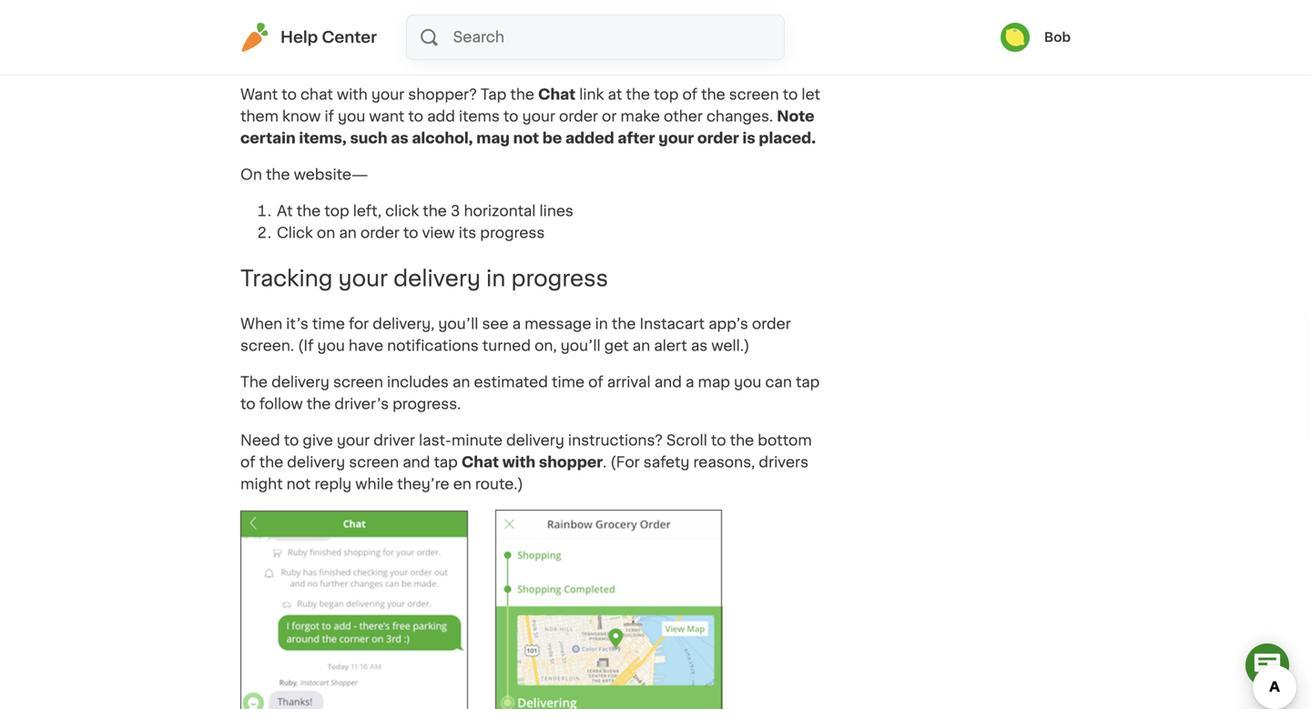 Task type: describe. For each thing, give the bounding box(es) containing it.
or
[[602, 109, 617, 124]]

the inside the delivery screen includes an estimated time of arrival and a map you can tap to follow the driver's progress.
[[307, 397, 331, 412]]

order inside link at the top of the screen to let them know if you want to add items to your order or make other changes.
[[559, 109, 598, 124]]

items,
[[299, 131, 347, 146]]

on
[[240, 168, 262, 182]]

view
[[422, 226, 455, 241]]

other
[[664, 109, 703, 124]]

note certain items, such as alcohol, may not be added after your order is placed.
[[240, 109, 816, 146]]

delivery down give
[[287, 455, 345, 470]]

reasons,
[[694, 455, 755, 470]]

can
[[766, 375, 792, 390]]

the up reasons,
[[730, 434, 754, 448]]

you inside when it's time for delivery, you'll see a message in the instacart app's order screen. (if you have notifications turned on, you'll get an alert as well.)
[[317, 339, 345, 353]]

screen inside need to give your driver last-minute delivery instructions? scroll to the bottom of the delivery screen and tap
[[349, 455, 399, 470]]

drivers
[[759, 455, 809, 470]]

them
[[240, 109, 279, 124]]

an inside at the top left, click the 3 horizontal lines click on an order to view its progress
[[339, 226, 357, 241]]

is
[[743, 131, 756, 146]]

horizontal
[[464, 204, 536, 219]]

top inside link at the top of the screen to let them know if you want to add items to your order or make other changes.
[[654, 88, 679, 102]]

on,
[[535, 339, 557, 353]]

a inside when it's time for delivery, you'll see a message in the instacart app's order screen. (if you have notifications turned on, you'll get an alert as well.)
[[513, 317, 521, 331]]

notifications
[[387, 339, 479, 353]]

to up reasons,
[[711, 434, 727, 448]]

while
[[355, 477, 394, 492]]

an inside the delivery screen includes an estimated time of arrival and a map you can tap to follow the driver's progress.
[[453, 375, 470, 390]]

1 horizontal spatial chat
[[538, 88, 576, 102]]

in inside when it's time for delivery, you'll see a message in the instacart app's order screen. (if you have notifications turned on, you'll get an alert as well.)
[[595, 317, 608, 331]]

shopper?
[[408, 88, 477, 102]]

screen.
[[240, 339, 294, 353]]

the up might
[[259, 455, 284, 470]]

chat with shopper
[[462, 455, 603, 470]]

0 horizontal spatial chat
[[462, 455, 499, 470]]

of inside link at the top of the screen to let them know if you want to add items to your order or make other changes.
[[683, 88, 698, 102]]

estimated
[[474, 375, 548, 390]]

on the website—
[[240, 168, 368, 182]]

at
[[608, 88, 622, 102]]

top inside at the top left, click the 3 horizontal lines click on an order to view its progress
[[325, 204, 349, 219]]

for
[[349, 317, 369, 331]]

need
[[240, 434, 280, 448]]

your inside link at the top of the screen to let them know if you want to add items to your order or make other changes.
[[523, 109, 556, 124]]

instacart
[[640, 317, 705, 331]]

need to give your driver last-minute delivery instructions? scroll to the bottom of the delivery screen and tap
[[240, 434, 812, 470]]

left,
[[353, 204, 382, 219]]

turned
[[483, 339, 531, 353]]

0 vertical spatial in
[[486, 268, 506, 290]]

be
[[543, 131, 562, 146]]

it's
[[286, 317, 309, 331]]

bob
[[1045, 31, 1071, 44]]

alcohol,
[[412, 131, 473, 146]]

the left 3
[[423, 204, 447, 219]]

the right the on
[[266, 168, 290, 182]]

might
[[240, 477, 283, 492]]

as inside note certain items, such as alcohol, may not be added after your order is placed.
[[391, 131, 409, 146]]

reply
[[315, 477, 352, 492]]

as inside when it's time for delivery, you'll see a message in the instacart app's order screen. (if you have notifications turned on, you'll get an alert as well.)
[[691, 339, 708, 353]]

added
[[566, 131, 615, 146]]

tap inside the delivery screen includes an estimated time of arrival and a map you can tap to follow the driver's progress.
[[796, 375, 820, 390]]

(if
[[298, 339, 314, 353]]

screen inside link at the top of the screen to let them know if you want to add items to your order or make other changes.
[[729, 88, 779, 102]]

you for add
[[338, 109, 366, 124]]

when it's time for delivery, you'll see a message in the instacart app's order screen. (if you have notifications turned on, you'll get an alert as well.)
[[240, 317, 791, 353]]

follow
[[259, 397, 303, 412]]

tracking
[[240, 268, 333, 290]]

bottom
[[758, 434, 812, 448]]

delivery down view
[[394, 268, 481, 290]]

user avatar image
[[1001, 23, 1030, 52]]

to left the let
[[783, 88, 798, 102]]

delivery up 'chat with shopper'
[[506, 434, 565, 448]]

the delivery screen includes an estimated time of arrival and a map you can tap to follow the driver's progress.
[[240, 375, 820, 412]]

click
[[385, 204, 419, 219]]

the
[[240, 375, 268, 390]]

note
[[777, 109, 815, 124]]

your up for
[[338, 268, 388, 290]]

route.)
[[475, 477, 524, 492]]

an inside when it's time for delivery, you'll see a message in the instacart app's order screen. (if you have notifications turned on, you'll get an alert as well.)
[[633, 339, 651, 353]]

on
[[317, 226, 335, 241]]

its
[[459, 226, 477, 241]]

of inside the delivery screen includes an estimated time of arrival and a map you can tap to follow the driver's progress.
[[589, 375, 604, 390]]

let
[[802, 88, 821, 102]]

tracking your delivery in progress
[[240, 268, 609, 290]]

to inside the delivery screen includes an estimated time of arrival and a map you can tap to follow the driver's progress.
[[240, 397, 256, 412]]

Search search field
[[451, 15, 784, 59]]

make
[[621, 109, 660, 124]]

placed.
[[759, 131, 816, 146]]

arrival
[[607, 375, 651, 390]]

may
[[477, 131, 510, 146]]

at
[[277, 204, 293, 219]]

instructions?
[[568, 434, 663, 448]]

want
[[240, 88, 278, 102]]

the up changes.
[[701, 88, 726, 102]]

the right 'at'
[[297, 204, 321, 219]]

minute
[[452, 434, 503, 448]]

scroll
[[667, 434, 708, 448]]

of inside need to give your driver last-minute delivery instructions? scroll to the bottom of the delivery screen and tap
[[240, 455, 256, 470]]

items
[[459, 109, 500, 124]]

your inside note certain items, such as alcohol, may not be added after your order is placed.
[[659, 131, 694, 146]]

app's
[[709, 317, 749, 331]]

help center
[[281, 30, 377, 45]]

see
[[482, 317, 509, 331]]

tap
[[481, 88, 507, 102]]



Task type: locate. For each thing, give the bounding box(es) containing it.
you
[[338, 109, 366, 124], [317, 339, 345, 353], [734, 375, 762, 390]]

screen inside the delivery screen includes an estimated time of arrival and a map you can tap to follow the driver's progress.
[[333, 375, 383, 390]]

1 vertical spatial of
[[589, 375, 604, 390]]

order down left,
[[361, 226, 400, 241]]

time down on,
[[552, 375, 585, 390]]

to up know
[[282, 88, 297, 102]]

if
[[325, 109, 334, 124]]

you'll
[[439, 317, 479, 331], [561, 339, 601, 353]]

0 horizontal spatial a
[[513, 317, 521, 331]]

0 vertical spatial you
[[338, 109, 366, 124]]

1 vertical spatial you
[[317, 339, 345, 353]]

your right give
[[337, 434, 370, 448]]

your
[[372, 88, 405, 102], [523, 109, 556, 124], [659, 131, 694, 146], [338, 268, 388, 290], [337, 434, 370, 448]]

screen up changes.
[[729, 88, 779, 102]]

of down need
[[240, 455, 256, 470]]

have
[[349, 339, 384, 353]]

top up on
[[325, 204, 349, 219]]

1 horizontal spatial not
[[513, 131, 539, 146]]

0 vertical spatial time
[[312, 317, 345, 331]]

1 horizontal spatial a
[[686, 375, 695, 390]]

1 vertical spatial you'll
[[561, 339, 601, 353]]

1 horizontal spatial in
[[595, 317, 608, 331]]

time inside when it's time for delivery, you'll see a message in the instacart app's order screen. (if you have notifications turned on, you'll get an alert as well.)
[[312, 317, 345, 331]]

0 horizontal spatial time
[[312, 317, 345, 331]]

1 horizontal spatial of
[[589, 375, 604, 390]]

delivery,
[[373, 317, 435, 331]]

not left be
[[513, 131, 539, 146]]

you'll up notifications
[[439, 317, 479, 331]]

in up see
[[486, 268, 506, 290]]

well.)
[[712, 339, 750, 353]]

0 vertical spatial chat
[[538, 88, 576, 102]]

progress inside at the top left, click the 3 horizontal lines click on an order to view its progress
[[480, 226, 545, 241]]

to
[[282, 88, 297, 102], [783, 88, 798, 102], [408, 109, 424, 124], [504, 109, 519, 124], [403, 226, 419, 241], [240, 397, 256, 412], [284, 434, 299, 448], [711, 434, 727, 448]]

top
[[654, 88, 679, 102], [325, 204, 349, 219]]

center
[[322, 30, 377, 45]]

such
[[350, 131, 388, 146]]

a inside the delivery screen includes an estimated time of arrival and a map you can tap to follow the driver's progress.
[[686, 375, 695, 390]]

(for
[[611, 455, 640, 470]]

progress.
[[393, 397, 461, 412]]

you for to
[[734, 375, 762, 390]]

order down changes.
[[698, 131, 739, 146]]

you right if
[[338, 109, 366, 124]]

with up route.)
[[503, 455, 536, 470]]

map
[[698, 375, 731, 390]]

0 vertical spatial not
[[513, 131, 539, 146]]

you inside the delivery screen includes an estimated time of arrival and a map you can tap to follow the driver's progress.
[[734, 375, 762, 390]]

1 horizontal spatial and
[[655, 375, 682, 390]]

not inside . (for safety reasons, drivers might not reply while they're en route.)
[[287, 477, 311, 492]]

0 horizontal spatial top
[[325, 204, 349, 219]]

to down click
[[403, 226, 419, 241]]

a
[[513, 317, 521, 331], [686, 375, 695, 390]]

want
[[369, 109, 405, 124]]

1 vertical spatial chat
[[462, 455, 499, 470]]

not inside note certain items, such as alcohol, may not be added after your order is placed.
[[513, 131, 539, 146]]

of left arrival
[[589, 375, 604, 390]]

the inside when it's time for delivery, you'll see a message in the instacart app's order screen. (if you have notifications turned on, you'll get an alert as well.)
[[612, 317, 636, 331]]

time left for
[[312, 317, 345, 331]]

to down want to chat with your shopper? tap the chat
[[408, 109, 424, 124]]

0 vertical spatial tap
[[796, 375, 820, 390]]

tap inside need to give your driver last-minute delivery instructions? scroll to the bottom of the delivery screen and tap
[[434, 455, 458, 470]]

to left give
[[284, 434, 299, 448]]

0 vertical spatial progress
[[480, 226, 545, 241]]

you left can
[[734, 375, 762, 390]]

top up other
[[654, 88, 679, 102]]

as right alert
[[691, 339, 708, 353]]

as
[[391, 131, 409, 146], [691, 339, 708, 353]]

and down alert
[[655, 375, 682, 390]]

certain
[[240, 131, 296, 146]]

the up give
[[307, 397, 331, 412]]

progress up 'message'
[[511, 268, 609, 290]]

tap
[[796, 375, 820, 390], [434, 455, 458, 470]]

last-
[[419, 434, 452, 448]]

1 horizontal spatial as
[[691, 339, 708, 353]]

0 vertical spatial with
[[337, 88, 368, 102]]

en
[[453, 477, 472, 492]]

1 vertical spatial in
[[595, 317, 608, 331]]

chat left link
[[538, 88, 576, 102]]

1 horizontal spatial with
[[503, 455, 536, 470]]

know
[[282, 109, 321, 124]]

you inside link at the top of the screen to let them know if you want to add items to your order or make other changes.
[[338, 109, 366, 124]]

in up the get
[[595, 317, 608, 331]]

of
[[683, 88, 698, 102], [589, 375, 604, 390], [240, 455, 256, 470]]

tap down last-
[[434, 455, 458, 470]]

with
[[337, 88, 368, 102], [503, 455, 536, 470]]

chat
[[538, 88, 576, 102], [462, 455, 499, 470]]

time inside the delivery screen includes an estimated time of arrival and a map you can tap to follow the driver's progress.
[[552, 375, 585, 390]]

chat
[[301, 88, 333, 102]]

a left map
[[686, 375, 695, 390]]

1 horizontal spatial you'll
[[561, 339, 601, 353]]

screen
[[729, 88, 779, 102], [333, 375, 383, 390], [349, 455, 399, 470]]

driver
[[374, 434, 415, 448]]

delivery inside the delivery screen includes an estimated time of arrival and a map you can tap to follow the driver's progress.
[[272, 375, 330, 390]]

1 vertical spatial and
[[403, 455, 430, 470]]

.
[[603, 455, 607, 470]]

tap right can
[[796, 375, 820, 390]]

0 horizontal spatial in
[[486, 268, 506, 290]]

1 vertical spatial an
[[633, 339, 651, 353]]

link
[[580, 88, 604, 102]]

you'll down 'message'
[[561, 339, 601, 353]]

0 vertical spatial as
[[391, 131, 409, 146]]

an right on
[[339, 226, 357, 241]]

to inside at the top left, click the 3 horizontal lines click on an order to view its progress
[[403, 226, 419, 241]]

the right tap
[[510, 88, 535, 102]]

1 vertical spatial tap
[[434, 455, 458, 470]]

0 vertical spatial a
[[513, 317, 521, 331]]

1 horizontal spatial tap
[[796, 375, 820, 390]]

screen up while
[[349, 455, 399, 470]]

at the top left, click the 3 horizontal lines click on an order to view its progress
[[277, 204, 574, 241]]

3
[[451, 204, 460, 219]]

1 horizontal spatial time
[[552, 375, 585, 390]]

lines
[[540, 204, 574, 219]]

1 vertical spatial not
[[287, 477, 311, 492]]

of up other
[[683, 88, 698, 102]]

2 vertical spatial screen
[[349, 455, 399, 470]]

get
[[605, 339, 629, 353]]

your up the want
[[372, 88, 405, 102]]

help
[[281, 30, 318, 45]]

0 horizontal spatial tap
[[434, 455, 458, 470]]

screen up driver's
[[333, 375, 383, 390]]

they're
[[397, 477, 450, 492]]

after
[[618, 131, 655, 146]]

0 horizontal spatial an
[[339, 226, 357, 241]]

0 vertical spatial top
[[654, 88, 679, 102]]

. (for safety reasons, drivers might not reply while they're en route.)
[[240, 455, 809, 492]]

0 vertical spatial an
[[339, 226, 357, 241]]

1 vertical spatial screen
[[333, 375, 383, 390]]

alert
[[654, 339, 688, 353]]

link at the top of the screen to let them know if you want to add items to your order or make other changes.
[[240, 88, 821, 124]]

driver's
[[335, 397, 389, 412]]

order inside when it's time for delivery, you'll see a message in the instacart app's order screen. (if you have notifications turned on, you'll get an alert as well.)
[[752, 317, 791, 331]]

1 vertical spatial progress
[[511, 268, 609, 290]]

1 vertical spatial time
[[552, 375, 585, 390]]

1 vertical spatial a
[[686, 375, 695, 390]]

1 vertical spatial as
[[691, 339, 708, 353]]

an up progress.
[[453, 375, 470, 390]]

to down the on the bottom of the page
[[240, 397, 256, 412]]

a right see
[[513, 317, 521, 331]]

an right the get
[[633, 339, 651, 353]]

with right the chat
[[337, 88, 368, 102]]

as down the want
[[391, 131, 409, 146]]

give
[[303, 434, 333, 448]]

0 vertical spatial of
[[683, 88, 698, 102]]

2 vertical spatial of
[[240, 455, 256, 470]]

0 horizontal spatial and
[[403, 455, 430, 470]]

help center link
[[240, 23, 377, 52]]

0 horizontal spatial as
[[391, 131, 409, 146]]

order inside note certain items, such as alcohol, may not be added after your order is placed.
[[698, 131, 739, 146]]

and up they're
[[403, 455, 430, 470]]

2 horizontal spatial an
[[633, 339, 651, 353]]

order inside at the top left, click the 3 horizontal lines click on an order to view its progress
[[361, 226, 400, 241]]

your up be
[[523, 109, 556, 124]]

in
[[486, 268, 506, 290], [595, 317, 608, 331]]

and inside need to give your driver last-minute delivery instructions? scroll to the bottom of the delivery screen and tap
[[403, 455, 430, 470]]

progress down horizontal
[[480, 226, 545, 241]]

click
[[277, 226, 313, 241]]

0 horizontal spatial with
[[337, 88, 368, 102]]

1 vertical spatial with
[[503, 455, 536, 470]]

0 vertical spatial you'll
[[439, 317, 479, 331]]

the up make
[[626, 88, 650, 102]]

1 horizontal spatial an
[[453, 375, 470, 390]]

1 vertical spatial top
[[325, 204, 349, 219]]

2 vertical spatial an
[[453, 375, 470, 390]]

2 horizontal spatial of
[[683, 88, 698, 102]]

shopper
[[539, 455, 603, 470]]

includes
[[387, 375, 449, 390]]

1 horizontal spatial top
[[654, 88, 679, 102]]

order up added
[[559, 109, 598, 124]]

2 vertical spatial you
[[734, 375, 762, 390]]

chat down the minute
[[462, 455, 499, 470]]

not
[[513, 131, 539, 146], [287, 477, 311, 492]]

bob link
[[1001, 23, 1071, 52]]

0 horizontal spatial of
[[240, 455, 256, 470]]

0 vertical spatial screen
[[729, 88, 779, 102]]

your inside need to give your driver last-minute delivery instructions? scroll to the bottom of the delivery screen and tap
[[337, 434, 370, 448]]

changes.
[[707, 109, 773, 124]]

0 horizontal spatial not
[[287, 477, 311, 492]]

when
[[240, 317, 283, 331]]

order right "app's"
[[752, 317, 791, 331]]

want to chat with your shopper? tap the chat
[[240, 88, 576, 102]]

you right '(if'
[[317, 339, 345, 353]]

your down other
[[659, 131, 694, 146]]

to down tap
[[504, 109, 519, 124]]

the
[[510, 88, 535, 102], [626, 88, 650, 102], [701, 88, 726, 102], [266, 168, 290, 182], [297, 204, 321, 219], [423, 204, 447, 219], [612, 317, 636, 331], [307, 397, 331, 412], [730, 434, 754, 448], [259, 455, 284, 470]]

progress
[[480, 226, 545, 241], [511, 268, 609, 290]]

safety
[[644, 455, 690, 470]]

not left reply
[[287, 477, 311, 492]]

delivery
[[394, 268, 481, 290], [272, 375, 330, 390], [506, 434, 565, 448], [287, 455, 345, 470]]

the up the get
[[612, 317, 636, 331]]

and inside the delivery screen includes an estimated time of arrival and a map you can tap to follow the driver's progress.
[[655, 375, 682, 390]]

instacart image
[[240, 23, 270, 52]]

add
[[427, 109, 455, 124]]

and
[[655, 375, 682, 390], [403, 455, 430, 470]]

0 vertical spatial and
[[655, 375, 682, 390]]

0 horizontal spatial you'll
[[439, 317, 479, 331]]

website—
[[294, 168, 368, 182]]

delivery up follow
[[272, 375, 330, 390]]



Task type: vqa. For each thing, say whether or not it's contained in the screenshot.
last- on the left of the page
yes



